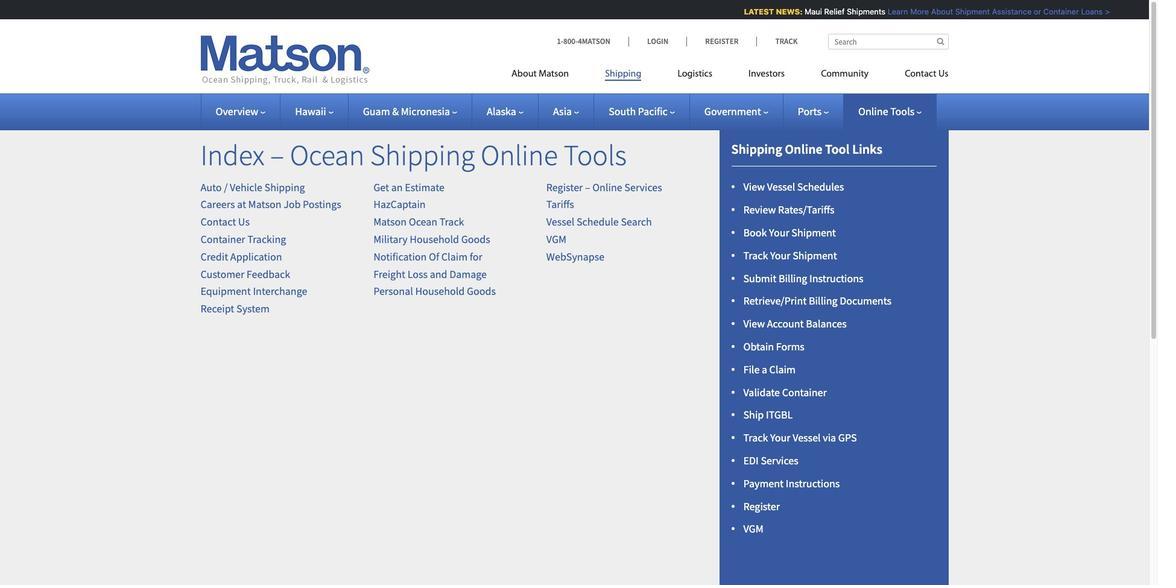 Task type: locate. For each thing, give the bounding box(es) containing it.
1 vertical spatial ocean
[[409, 215, 438, 229]]

1 horizontal spatial tools
[[891, 104, 915, 118]]

– up auto / vehicle shipping link
[[270, 137, 284, 173]]

track down book
[[744, 249, 769, 262]]

vessel left via
[[793, 431, 821, 445]]

household down the and
[[415, 285, 465, 298]]

shipping down government link
[[732, 141, 783, 158]]

1 vertical spatial vgm link
[[744, 522, 764, 536]]

0 vertical spatial view
[[744, 180, 765, 194]]

learn more about shipment assistance or container loans > link
[[887, 7, 1109, 16]]

interchange
[[253, 285, 307, 298]]

matson inside get an estimate hazcaptain matson ocean track military household goods notification of claim for freight loss and damage personal household goods
[[374, 215, 407, 229]]

1 vertical spatial us
[[238, 215, 250, 229]]

overview link
[[216, 104, 266, 118]]

1 vertical spatial contact
[[201, 215, 236, 229]]

vgm down payment
[[744, 522, 764, 536]]

shipment left assistance
[[954, 7, 989, 16]]

vessel
[[768, 180, 796, 194], [547, 215, 575, 229], [793, 431, 821, 445]]

relief
[[823, 7, 844, 16]]

container for or
[[1043, 7, 1078, 16]]

register up tariffs
[[547, 180, 583, 194]]

0 vertical spatial vgm
[[547, 232, 567, 246]]

0 vertical spatial contact us link
[[887, 63, 949, 88]]

about up alaska link
[[512, 69, 537, 79]]

shipping up job at left top
[[265, 180, 305, 194]]

matson up military at the left of the page
[[374, 215, 407, 229]]

0 horizontal spatial services
[[625, 180, 663, 194]]

ocean up military household goods "link"
[[409, 215, 438, 229]]

view up review
[[744, 180, 765, 194]]

online inside register – online services tariffs vessel schedule search vgm websynapse
[[593, 180, 623, 194]]

0 vertical spatial vgm link
[[547, 232, 567, 246]]

retrieve/print billing documents link
[[744, 294, 892, 308]]

community
[[822, 69, 869, 79]]

online tools
[[859, 104, 915, 118]]

your right book
[[770, 226, 790, 240]]

register inside register – online services tariffs vessel schedule search vgm websynapse
[[547, 180, 583, 194]]

1 horizontal spatial ocean
[[409, 215, 438, 229]]

get an estimate hazcaptain matson ocean track military household goods notification of claim for freight loss and damage personal household goods
[[374, 180, 496, 298]]

1 view from the top
[[744, 180, 765, 194]]

– inside register – online services tariffs vessel schedule search vgm websynapse
[[585, 180, 591, 194]]

0 vertical spatial billing
[[779, 271, 808, 285]]

instructions down track your vessel via gps link
[[786, 477, 840, 491]]

book
[[744, 226, 767, 240]]

shipping
[[605, 69, 642, 79], [370, 137, 475, 173], [732, 141, 783, 158], [265, 180, 305, 194]]

0 horizontal spatial –
[[270, 137, 284, 173]]

hawaii link
[[295, 104, 334, 118]]

container inside 'auto / vehicle shipping careers at matson job postings contact us container tracking credit application customer feedback equipment interchange receipt system'
[[201, 232, 245, 246]]

customer feedback link
[[201, 267, 290, 281]]

vessel down tariffs link
[[547, 215, 575, 229]]

shipping up estimate
[[370, 137, 475, 173]]

1 vertical spatial billing
[[809, 294, 838, 308]]

1 vertical spatial register
[[547, 180, 583, 194]]

0 horizontal spatial matson
[[248, 198, 282, 211]]

gps
[[839, 431, 857, 445]]

validate container
[[744, 385, 827, 399]]

tools down contact us
[[891, 104, 915, 118]]

2 vertical spatial your
[[771, 431, 791, 445]]

edi services link
[[744, 454, 799, 468]]

1 vertical spatial view
[[744, 317, 765, 331]]

hawaii
[[295, 104, 326, 118]]

register up top menu navigation
[[706, 36, 739, 46]]

latest
[[743, 7, 773, 16]]

schedule
[[577, 215, 619, 229]]

0 horizontal spatial ocean
[[290, 137, 365, 173]]

auto
[[201, 180, 222, 194]]

equipment
[[201, 285, 251, 298]]

1 horizontal spatial vgm
[[744, 522, 764, 536]]

0 horizontal spatial claim
[[442, 250, 468, 264]]

edi services
[[744, 454, 799, 468]]

application
[[230, 250, 282, 264]]

track your vessel via gps link
[[744, 431, 857, 445]]

more
[[909, 7, 928, 16]]

shipping online tool links section
[[705, 111, 964, 585]]

1 vertical spatial tools
[[564, 137, 627, 173]]

1 vertical spatial instructions
[[786, 477, 840, 491]]

household up of
[[410, 232, 459, 246]]

online inside shipping online tool links section
[[785, 141, 823, 158]]

0 horizontal spatial contact us link
[[201, 215, 250, 229]]

shipment for track your shipment
[[793, 249, 838, 262]]

us down search image
[[939, 69, 949, 79]]

container up the credit
[[201, 232, 245, 246]]

2 view from the top
[[744, 317, 765, 331]]

1 vertical spatial matson
[[248, 198, 282, 211]]

retrieve/print
[[744, 294, 807, 308]]

2 vertical spatial shipment
[[793, 249, 838, 262]]

0 vertical spatial register
[[706, 36, 739, 46]]

index
[[201, 137, 265, 173]]

1 horizontal spatial about
[[930, 7, 952, 16]]

0 vertical spatial services
[[625, 180, 663, 194]]

contact down search search box
[[905, 69, 937, 79]]

0 horizontal spatial us
[[238, 215, 250, 229]]

1 vertical spatial vgm
[[744, 522, 764, 536]]

ship
[[744, 408, 764, 422]]

about inside top menu navigation
[[512, 69, 537, 79]]

about right more
[[930, 7, 952, 16]]

0 horizontal spatial billing
[[779, 271, 808, 285]]

1 vertical spatial –
[[585, 180, 591, 194]]

register link down payment
[[744, 499, 780, 513]]

credit application link
[[201, 250, 282, 264]]

billing down track your shipment
[[779, 271, 808, 285]]

1 vertical spatial services
[[761, 454, 799, 468]]

0 horizontal spatial contact
[[201, 215, 236, 229]]

us
[[939, 69, 949, 79], [238, 215, 250, 229]]

shipment up submit billing instructions
[[793, 249, 838, 262]]

an
[[392, 180, 403, 194]]

personal
[[374, 285, 413, 298]]

1 horizontal spatial contact
[[905, 69, 937, 79]]

your down itgbl
[[771, 431, 791, 445]]

register down payment
[[744, 499, 780, 513]]

/
[[224, 180, 228, 194]]

vgm up "websynapse"
[[547, 232, 567, 246]]

– up schedule
[[585, 180, 591, 194]]

shipping up south at the right top
[[605, 69, 642, 79]]

2 horizontal spatial container
[[1043, 7, 1078, 16]]

contact inside top menu navigation
[[905, 69, 937, 79]]

0 vertical spatial –
[[270, 137, 284, 173]]

matson ocean track link
[[374, 215, 464, 229]]

claim
[[442, 250, 468, 264], [770, 363, 796, 376]]

vgm inside shipping online tool links section
[[744, 522, 764, 536]]

goods
[[462, 232, 491, 246], [467, 285, 496, 298]]

ocean down hawaii "link"
[[290, 137, 365, 173]]

track
[[776, 36, 798, 46], [440, 215, 464, 229], [744, 249, 769, 262], [744, 431, 769, 445]]

retrieve/print billing documents
[[744, 294, 892, 308]]

payment
[[744, 477, 784, 491]]

register link up top menu navigation
[[687, 36, 757, 46]]

system
[[237, 302, 270, 316]]

2 vertical spatial register
[[744, 499, 780, 513]]

1 horizontal spatial billing
[[809, 294, 838, 308]]

view up the obtain
[[744, 317, 765, 331]]

shipping inside top menu navigation
[[605, 69, 642, 79]]

goods up for
[[462, 232, 491, 246]]

0 vertical spatial matson
[[539, 69, 569, 79]]

0 horizontal spatial vgm
[[547, 232, 567, 246]]

tools
[[891, 104, 915, 118], [564, 137, 627, 173]]

1 horizontal spatial matson
[[374, 215, 407, 229]]

customer
[[201, 267, 245, 281]]

0 horizontal spatial register
[[547, 180, 583, 194]]

shipping inside section
[[732, 141, 783, 158]]

1 vertical spatial your
[[771, 249, 791, 262]]

submit billing instructions link
[[744, 271, 864, 285]]

online up links
[[859, 104, 889, 118]]

instructions
[[810, 271, 864, 285], [786, 477, 840, 491]]

billing
[[779, 271, 808, 285], [809, 294, 838, 308]]

track down ship
[[744, 431, 769, 445]]

contact inside 'auto / vehicle shipping careers at matson job postings contact us container tracking credit application customer feedback equipment interchange receipt system'
[[201, 215, 236, 229]]

0 vertical spatial container
[[1043, 7, 1078, 16]]

top menu navigation
[[512, 63, 949, 88]]

container tracking link
[[201, 232, 286, 246]]

matson inside 'auto / vehicle shipping careers at matson job postings contact us container tracking credit application customer feedback equipment interchange receipt system'
[[248, 198, 282, 211]]

0 vertical spatial us
[[939, 69, 949, 79]]

forms
[[777, 340, 805, 354]]

validate
[[744, 385, 780, 399]]

0 vertical spatial your
[[770, 226, 790, 240]]

–
[[270, 137, 284, 173], [585, 180, 591, 194]]

your for track your vessel via gps
[[771, 431, 791, 445]]

contact us link down careers on the left of the page
[[201, 215, 250, 229]]

vessel schedule search link
[[547, 215, 652, 229]]

0 vertical spatial contact
[[905, 69, 937, 79]]

contact down careers on the left of the page
[[201, 215, 236, 229]]

1 vertical spatial claim
[[770, 363, 796, 376]]

notification
[[374, 250, 427, 264]]

container for us
[[201, 232, 245, 246]]

register link
[[687, 36, 757, 46], [744, 499, 780, 513]]

your down book your shipment link
[[771, 249, 791, 262]]

online up vessel schedule search link
[[593, 180, 623, 194]]

1 horizontal spatial services
[[761, 454, 799, 468]]

contact us link down search image
[[887, 63, 949, 88]]

latest news: maui relief shipments learn more about shipment assistance or container loans >
[[743, 7, 1109, 16]]

services up payment instructions link
[[761, 454, 799, 468]]

2 vertical spatial matson
[[374, 215, 407, 229]]

online
[[859, 104, 889, 118], [481, 137, 558, 173], [785, 141, 823, 158], [593, 180, 623, 194]]

us up container tracking 'link'
[[238, 215, 250, 229]]

matson down auto / vehicle shipping link
[[248, 198, 282, 211]]

get
[[374, 180, 389, 194]]

claim right of
[[442, 250, 468, 264]]

login link
[[629, 36, 687, 46]]

shipment down rates/tariffs
[[792, 226, 836, 240]]

claim right a
[[770, 363, 796, 376]]

logistics
[[678, 69, 713, 79]]

1 vertical spatial shipment
[[792, 226, 836, 240]]

1 vertical spatial vessel
[[547, 215, 575, 229]]

online left tool on the top of page
[[785, 141, 823, 158]]

tracking
[[248, 232, 286, 246]]

0 horizontal spatial about
[[512, 69, 537, 79]]

1 vertical spatial about
[[512, 69, 537, 79]]

and
[[430, 267, 448, 281]]

vessel up review rates/tariffs link
[[768, 180, 796, 194]]

4matson
[[578, 36, 611, 46]]

billing up balances at the right of page
[[809, 294, 838, 308]]

container right or on the top right of the page
[[1043, 7, 1078, 16]]

matson down "1-" at the left top of page
[[539, 69, 569, 79]]

track for track your vessel via gps
[[744, 431, 769, 445]]

us inside top menu navigation
[[939, 69, 949, 79]]

book your shipment link
[[744, 226, 836, 240]]

services up search
[[625, 180, 663, 194]]

login
[[648, 36, 669, 46]]

track for track 'link'
[[776, 36, 798, 46]]

a
[[762, 363, 768, 376]]

0 vertical spatial instructions
[[810, 271, 864, 285]]

track down news:
[[776, 36, 798, 46]]

0 vertical spatial claim
[[442, 250, 468, 264]]

1 horizontal spatial contact us link
[[887, 63, 949, 88]]

1 horizontal spatial vgm link
[[744, 522, 764, 536]]

1-800-4matson
[[557, 36, 611, 46]]

None search field
[[828, 34, 949, 49]]

guam
[[363, 104, 390, 118]]

services inside shipping online tool links section
[[761, 454, 799, 468]]

tools up register – online services link
[[564, 137, 627, 173]]

1 vertical spatial household
[[415, 285, 465, 298]]

1-
[[557, 36, 564, 46]]

view for view vessel schedules
[[744, 180, 765, 194]]

1 horizontal spatial container
[[783, 385, 827, 399]]

2 horizontal spatial register
[[744, 499, 780, 513]]

1 horizontal spatial claim
[[770, 363, 796, 376]]

vgm link down payment
[[744, 522, 764, 536]]

goods down damage
[[467, 285, 496, 298]]

damage
[[450, 267, 487, 281]]

1 vertical spatial container
[[201, 232, 245, 246]]

submit
[[744, 271, 777, 285]]

of
[[429, 250, 440, 264]]

1 horizontal spatial us
[[939, 69, 949, 79]]

1 horizontal spatial –
[[585, 180, 591, 194]]

1 horizontal spatial register
[[706, 36, 739, 46]]

view vessel schedules
[[744, 180, 845, 194]]

2 vertical spatial container
[[783, 385, 827, 399]]

track up military household goods "link"
[[440, 215, 464, 229]]

container up itgbl
[[783, 385, 827, 399]]

instructions up retrieve/print billing documents link
[[810, 271, 864, 285]]

2 horizontal spatial matson
[[539, 69, 569, 79]]

0 vertical spatial tools
[[891, 104, 915, 118]]

itgbl
[[766, 408, 793, 422]]

0 horizontal spatial container
[[201, 232, 245, 246]]

vgm link up "websynapse"
[[547, 232, 567, 246]]

track for track your shipment
[[744, 249, 769, 262]]



Task type: vqa. For each thing, say whether or not it's contained in the screenshot.
assessed
no



Task type: describe. For each thing, give the bounding box(es) containing it.
shipment for book your shipment
[[792, 226, 836, 240]]

vehicle
[[230, 180, 263, 194]]

ports link
[[798, 104, 829, 118]]

shipments
[[846, 7, 885, 16]]

get an estimate link
[[374, 180, 445, 194]]

services inside register – online services tariffs vessel schedule search vgm websynapse
[[625, 180, 663, 194]]

obtain
[[744, 340, 774, 354]]

auto / vehicle shipping careers at matson job postings contact us container tracking credit application customer feedback equipment interchange receipt system
[[201, 180, 341, 316]]

0 vertical spatial goods
[[462, 232, 491, 246]]

track your shipment link
[[744, 249, 838, 262]]

payment instructions link
[[744, 477, 840, 491]]

search
[[621, 215, 652, 229]]

claim inside shipping online tool links section
[[770, 363, 796, 376]]

view account balances
[[744, 317, 847, 331]]

>
[[1104, 7, 1109, 16]]

payment instructions
[[744, 477, 840, 491]]

auto / vehicle shipping link
[[201, 180, 305, 194]]

logistics link
[[660, 63, 731, 88]]

register – online services link
[[547, 180, 663, 194]]

for
[[470, 250, 483, 264]]

your for book your shipment
[[770, 226, 790, 240]]

ports
[[798, 104, 822, 118]]

ship itgbl
[[744, 408, 793, 422]]

track your vessel via gps
[[744, 431, 857, 445]]

community link
[[803, 63, 887, 88]]

book your shipment
[[744, 226, 836, 240]]

file a claim
[[744, 363, 796, 376]]

shipping online tool links
[[732, 141, 883, 158]]

freight
[[374, 267, 406, 281]]

billing for retrieve/print
[[809, 294, 838, 308]]

military
[[374, 232, 408, 246]]

hazcaptain link
[[374, 198, 426, 211]]

matson inside top menu navigation
[[539, 69, 569, 79]]

0 vertical spatial ocean
[[290, 137, 365, 173]]

south pacific link
[[609, 104, 675, 118]]

contact us
[[905, 69, 949, 79]]

alaska
[[487, 104, 517, 118]]

online tools link
[[859, 104, 922, 118]]

loans
[[1080, 7, 1102, 16]]

submit billing instructions
[[744, 271, 864, 285]]

maui
[[804, 7, 821, 16]]

0 horizontal spatial tools
[[564, 137, 627, 173]]

track your shipment
[[744, 249, 838, 262]]

receipt
[[201, 302, 234, 316]]

1 vertical spatial contact us link
[[201, 215, 250, 229]]

assistance
[[991, 7, 1031, 16]]

asia
[[553, 104, 572, 118]]

2 vertical spatial vessel
[[793, 431, 821, 445]]

micronesia
[[401, 104, 450, 118]]

vessel inside register – online services tariffs vessel schedule search vgm websynapse
[[547, 215, 575, 229]]

alaska link
[[487, 104, 524, 118]]

websynapse link
[[547, 250, 605, 264]]

your for track your shipment
[[771, 249, 791, 262]]

careers at matson job postings link
[[201, 198, 341, 211]]

rates/tariffs
[[779, 203, 835, 217]]

&
[[392, 104, 399, 118]]

online down alaska link
[[481, 137, 558, 173]]

file
[[744, 363, 760, 376]]

job
[[284, 198, 301, 211]]

view vessel schedules link
[[744, 180, 845, 194]]

validate container link
[[744, 385, 827, 399]]

military household goods link
[[374, 232, 491, 246]]

vgm inside register – online services tariffs vessel schedule search vgm websynapse
[[547, 232, 567, 246]]

about matson
[[512, 69, 569, 79]]

careers
[[201, 198, 235, 211]]

hazcaptain
[[374, 198, 426, 211]]

overview
[[216, 104, 258, 118]]

documents
[[840, 294, 892, 308]]

at
[[237, 198, 246, 211]]

tool
[[826, 141, 850, 158]]

view for view account balances
[[744, 317, 765, 331]]

about matson link
[[512, 63, 587, 88]]

0 horizontal spatial vgm link
[[547, 232, 567, 246]]

Search search field
[[828, 34, 949, 49]]

1 vertical spatial register link
[[744, 499, 780, 513]]

track link
[[757, 36, 798, 46]]

loss
[[408, 267, 428, 281]]

ocean inside get an estimate hazcaptain matson ocean track military household goods notification of claim for freight loss and damage personal household goods
[[409, 215, 438, 229]]

ship itgbl link
[[744, 408, 793, 422]]

search image
[[938, 37, 945, 45]]

learn
[[887, 7, 907, 16]]

obtain forms link
[[744, 340, 805, 354]]

1-800-4matson link
[[557, 36, 629, 46]]

tariffs
[[547, 198, 574, 211]]

shipping link
[[587, 63, 660, 88]]

blue matson logo with ocean, shipping, truck, rail and logistics written beneath it. image
[[201, 36, 370, 85]]

account
[[768, 317, 804, 331]]

south
[[609, 104, 636, 118]]

0 vertical spatial register link
[[687, 36, 757, 46]]

index – ocean shipping online tools
[[201, 137, 627, 173]]

0 vertical spatial about
[[930, 7, 952, 16]]

feedback
[[247, 267, 290, 281]]

claim inside get an estimate hazcaptain matson ocean track military household goods notification of claim for freight loss and damage personal household goods
[[442, 250, 468, 264]]

container inside shipping online tool links section
[[783, 385, 827, 399]]

government
[[705, 104, 762, 118]]

shipping inside 'auto / vehicle shipping careers at matson job postings contact us container tracking credit application customer feedback equipment interchange receipt system'
[[265, 180, 305, 194]]

file a claim link
[[744, 363, 796, 376]]

– for online
[[585, 180, 591, 194]]

0 vertical spatial shipment
[[954, 7, 989, 16]]

schedules
[[798, 180, 845, 194]]

register inside shipping online tool links section
[[744, 499, 780, 513]]

track inside get an estimate hazcaptain matson ocean track military household goods notification of claim for freight loss and damage personal household goods
[[440, 215, 464, 229]]

register – online services tariffs vessel schedule search vgm websynapse
[[547, 180, 663, 264]]

us inside 'auto / vehicle shipping careers at matson job postings contact us container tracking credit application customer feedback equipment interchange receipt system'
[[238, 215, 250, 229]]

postings
[[303, 198, 341, 211]]

0 vertical spatial household
[[410, 232, 459, 246]]

via
[[823, 431, 837, 445]]

estimate
[[405, 180, 445, 194]]

billing for submit
[[779, 271, 808, 285]]

– for ocean
[[270, 137, 284, 173]]

balances
[[807, 317, 847, 331]]

links
[[853, 141, 883, 158]]

0 vertical spatial vessel
[[768, 180, 796, 194]]

obtain forms
[[744, 340, 805, 354]]

or
[[1033, 7, 1040, 16]]

1 vertical spatial goods
[[467, 285, 496, 298]]



